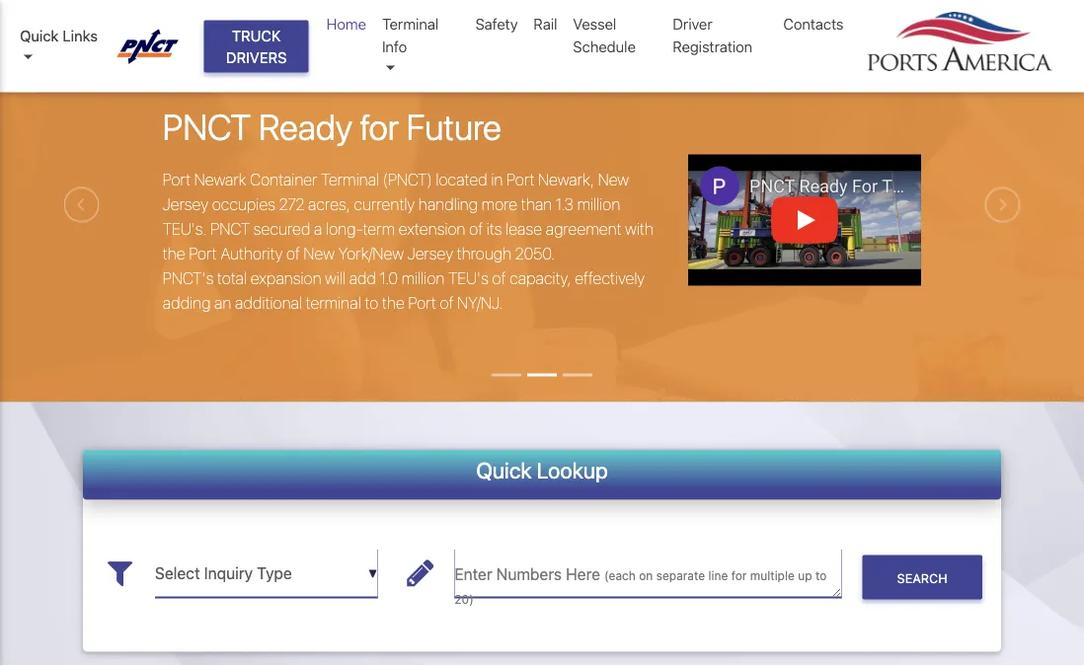 Task type: describe. For each thing, give the bounding box(es) containing it.
rail link
[[526, 5, 565, 43]]

will
[[325, 270, 346, 288]]

0 horizontal spatial jersey
[[163, 196, 208, 214]]

info
[[382, 38, 407, 55]]

separate
[[656, 569, 705, 583]]

terminal info link
[[374, 5, 468, 87]]

0 vertical spatial pnct
[[163, 106, 251, 148]]

rail
[[534, 15, 557, 33]]

newark,
[[538, 171, 594, 190]]

pnct ready for future
[[163, 106, 501, 148]]

safety link
[[468, 5, 526, 43]]

quick for quick links
[[20, 26, 59, 44]]

numbers
[[496, 565, 562, 584]]

vessel
[[573, 15, 617, 33]]

0 horizontal spatial million
[[402, 270, 445, 288]]

port left the ny/nj. in the top of the page
[[408, 294, 436, 313]]

port left newark
[[163, 171, 191, 190]]

adding
[[163, 294, 211, 313]]

truck drivers
[[226, 26, 287, 66]]

search
[[897, 571, 948, 586]]

handling
[[418, 196, 478, 214]]

1 vertical spatial jersey
[[407, 245, 453, 264]]

of up expansion
[[286, 245, 300, 264]]

pnct ready for future image
[[0, 8, 1084, 514]]

pnct inside port newark container terminal (pnct) located in port newark, new jersey occupies 272 acres, currently handling more than 1.3 million teu's.                                 pnct secured a long-term extension of its lease agreement with the port authority of new york/new jersey through 2050. pnct's total expansion will add 1.0 million teu's of capacity,                                 effectively adding an additional terminal to the port of ny/nj.
[[211, 220, 250, 239]]

port up pnct's
[[189, 245, 217, 264]]

vessel schedule link
[[565, 5, 665, 65]]

on
[[639, 569, 653, 583]]

2050.
[[515, 245, 555, 264]]

driver
[[673, 15, 713, 33]]

for inside (each on separate line for multiple up to 20)
[[731, 569, 747, 583]]

with
[[625, 220, 654, 239]]

occupies
[[212, 196, 275, 214]]

0 vertical spatial the
[[163, 245, 185, 264]]

acres,
[[308, 196, 350, 214]]

newark
[[194, 171, 246, 190]]

0 horizontal spatial new
[[304, 245, 335, 264]]

effectively
[[575, 270, 645, 288]]

quick for quick lookup
[[476, 458, 532, 484]]

1.0
[[380, 270, 398, 288]]

york/new
[[338, 245, 404, 264]]

contacts
[[783, 15, 844, 33]]

than
[[521, 196, 552, 214]]

port newark container terminal (pnct) located in port newark, new jersey occupies 272 acres, currently handling more than 1.3 million teu's.                                 pnct secured a long-term extension of its lease agreement with the port authority of new york/new jersey through 2050. pnct's total expansion will add 1.0 million teu's of capacity,                                 effectively adding an additional terminal to the port of ny/nj.
[[163, 171, 654, 313]]

up
[[798, 569, 812, 583]]

total
[[217, 270, 247, 288]]

container
[[250, 171, 318, 190]]

of down 'through'
[[492, 270, 506, 288]]

its
[[487, 220, 502, 239]]

multiple
[[750, 569, 795, 583]]



Task type: locate. For each thing, give the bounding box(es) containing it.
pnct
[[163, 106, 251, 148], [211, 220, 250, 239]]

of left its
[[469, 220, 483, 239]]

term
[[363, 220, 395, 239]]

additional
[[235, 294, 302, 313]]

1 vertical spatial million
[[402, 270, 445, 288]]

search button
[[862, 556, 983, 600]]

for right line
[[731, 569, 747, 583]]

0 vertical spatial to
[[365, 294, 378, 313]]

the
[[163, 245, 185, 264], [382, 294, 405, 313]]

to down add
[[365, 294, 378, 313]]

capacity,
[[510, 270, 571, 288]]

safety
[[476, 15, 518, 33]]

driver registration link
[[665, 5, 776, 65]]

terminal
[[306, 294, 361, 313]]

links
[[63, 26, 98, 44]]

1 horizontal spatial jersey
[[407, 245, 453, 264]]

0 vertical spatial for
[[360, 106, 399, 148]]

the down 'teu's.'
[[163, 245, 185, 264]]

pnct down occupies
[[211, 220, 250, 239]]

1 vertical spatial the
[[382, 294, 405, 313]]

(pnct)
[[383, 171, 432, 190]]

ready
[[259, 106, 352, 148]]

home link
[[319, 5, 374, 43]]

million right 1.0
[[402, 270, 445, 288]]

terminal up acres, on the top of page
[[321, 171, 379, 190]]

to inside (each on separate line for multiple up to 20)
[[816, 569, 827, 583]]

located
[[436, 171, 488, 190]]

1 vertical spatial terminal
[[321, 171, 379, 190]]

1 horizontal spatial terminal
[[382, 15, 439, 33]]

quick lookup
[[476, 458, 608, 484]]

of
[[469, 220, 483, 239], [286, 245, 300, 264], [492, 270, 506, 288], [440, 294, 454, 313]]

truck
[[232, 26, 281, 44]]

to
[[365, 294, 378, 313], [816, 569, 827, 583]]

of down teu's
[[440, 294, 454, 313]]

0 horizontal spatial the
[[163, 245, 185, 264]]

lease
[[506, 220, 542, 239]]

1 vertical spatial for
[[731, 569, 747, 583]]

teu's.
[[163, 220, 207, 239]]

▼
[[368, 568, 378, 582]]

0 horizontal spatial quick
[[20, 26, 59, 44]]

1 horizontal spatial quick
[[476, 458, 532, 484]]

1 vertical spatial quick
[[476, 458, 532, 484]]

vessel schedule
[[573, 15, 636, 55]]

0 vertical spatial jersey
[[163, 196, 208, 214]]

jersey
[[163, 196, 208, 214], [407, 245, 453, 264]]

future
[[407, 106, 501, 148]]

through
[[457, 245, 512, 264]]

1 horizontal spatial for
[[731, 569, 747, 583]]

alert
[[0, 0, 1084, 8]]

registration
[[673, 38, 753, 55]]

long-
[[326, 220, 363, 239]]

1.3
[[556, 196, 574, 214]]

for
[[360, 106, 399, 148], [731, 569, 747, 583]]

currently
[[354, 196, 415, 214]]

jersey down "extension"
[[407, 245, 453, 264]]

home
[[327, 15, 366, 33]]

teu's
[[448, 270, 489, 288]]

0 horizontal spatial for
[[360, 106, 399, 148]]

272
[[279, 196, 304, 214]]

0 vertical spatial million
[[577, 196, 620, 214]]

0 vertical spatial quick
[[20, 26, 59, 44]]

quick left links
[[20, 26, 59, 44]]

expansion
[[250, 270, 321, 288]]

the down 1.0
[[382, 294, 405, 313]]

enter numbers here
[[455, 565, 604, 584]]

truck drivers link
[[204, 20, 309, 72]]

an
[[214, 294, 231, 313]]

1 horizontal spatial new
[[598, 171, 629, 190]]

here
[[566, 565, 600, 584]]

terminal info
[[382, 15, 439, 55]]

port
[[163, 171, 191, 190], [507, 171, 535, 190], [189, 245, 217, 264], [408, 294, 436, 313]]

new right newark,
[[598, 171, 629, 190]]

agreement
[[546, 220, 622, 239]]

quick
[[20, 26, 59, 44], [476, 458, 532, 484]]

1 vertical spatial pnct
[[211, 220, 250, 239]]

schedule
[[573, 38, 636, 55]]

to right up
[[816, 569, 827, 583]]

jersey up 'teu's.'
[[163, 196, 208, 214]]

quick left lookup
[[476, 458, 532, 484]]

quick links
[[20, 26, 98, 44]]

in
[[491, 171, 503, 190]]

20)
[[455, 593, 474, 607]]

add
[[349, 270, 376, 288]]

extension
[[399, 220, 466, 239]]

terminal
[[382, 15, 439, 33], [321, 171, 379, 190]]

(each
[[604, 569, 636, 583]]

0 horizontal spatial terminal
[[321, 171, 379, 190]]

for up the (pnct)
[[360, 106, 399, 148]]

secured
[[253, 220, 310, 239]]

million up agreement
[[577, 196, 620, 214]]

0 horizontal spatial to
[[365, 294, 378, 313]]

contacts link
[[776, 5, 852, 43]]

(each on separate line for multiple up to 20)
[[455, 569, 827, 607]]

0 vertical spatial new
[[598, 171, 629, 190]]

None text field
[[155, 550, 378, 598], [455, 550, 842, 598], [155, 550, 378, 598], [455, 550, 842, 598]]

new down a
[[304, 245, 335, 264]]

to inside port newark container terminal (pnct) located in port newark, new jersey occupies 272 acres, currently handling more than 1.3 million teu's.                                 pnct secured a long-term extension of its lease agreement with the port authority of new york/new jersey through 2050. pnct's total expansion will add 1.0 million teu's of capacity,                                 effectively adding an additional terminal to the port of ny/nj.
[[365, 294, 378, 313]]

million
[[577, 196, 620, 214], [402, 270, 445, 288]]

pnct up newark
[[163, 106, 251, 148]]

1 vertical spatial new
[[304, 245, 335, 264]]

authority
[[221, 245, 283, 264]]

terminal inside port newark container terminal (pnct) located in port newark, new jersey occupies 272 acres, currently handling more than 1.3 million teu's.                                 pnct secured a long-term extension of its lease agreement with the port authority of new york/new jersey through 2050. pnct's total expansion will add 1.0 million teu's of capacity,                                 effectively adding an additional terminal to the port of ny/nj.
[[321, 171, 379, 190]]

drivers
[[226, 49, 287, 66]]

0 vertical spatial terminal
[[382, 15, 439, 33]]

port right in
[[507, 171, 535, 190]]

line
[[708, 569, 728, 583]]

ny/nj.
[[457, 294, 503, 313]]

1 horizontal spatial to
[[816, 569, 827, 583]]

1 vertical spatial to
[[816, 569, 827, 583]]

more
[[482, 196, 518, 214]]

enter
[[455, 565, 492, 584]]

terminal up info
[[382, 15, 439, 33]]

1 horizontal spatial the
[[382, 294, 405, 313]]

lookup
[[537, 458, 608, 484]]

a
[[314, 220, 322, 239]]

quick links link
[[20, 24, 98, 68]]

1 horizontal spatial million
[[577, 196, 620, 214]]

pnct's
[[163, 270, 214, 288]]

driver registration
[[673, 15, 753, 55]]

new
[[598, 171, 629, 190], [304, 245, 335, 264]]



Task type: vqa. For each thing, say whether or not it's contained in the screenshot.
than
yes



